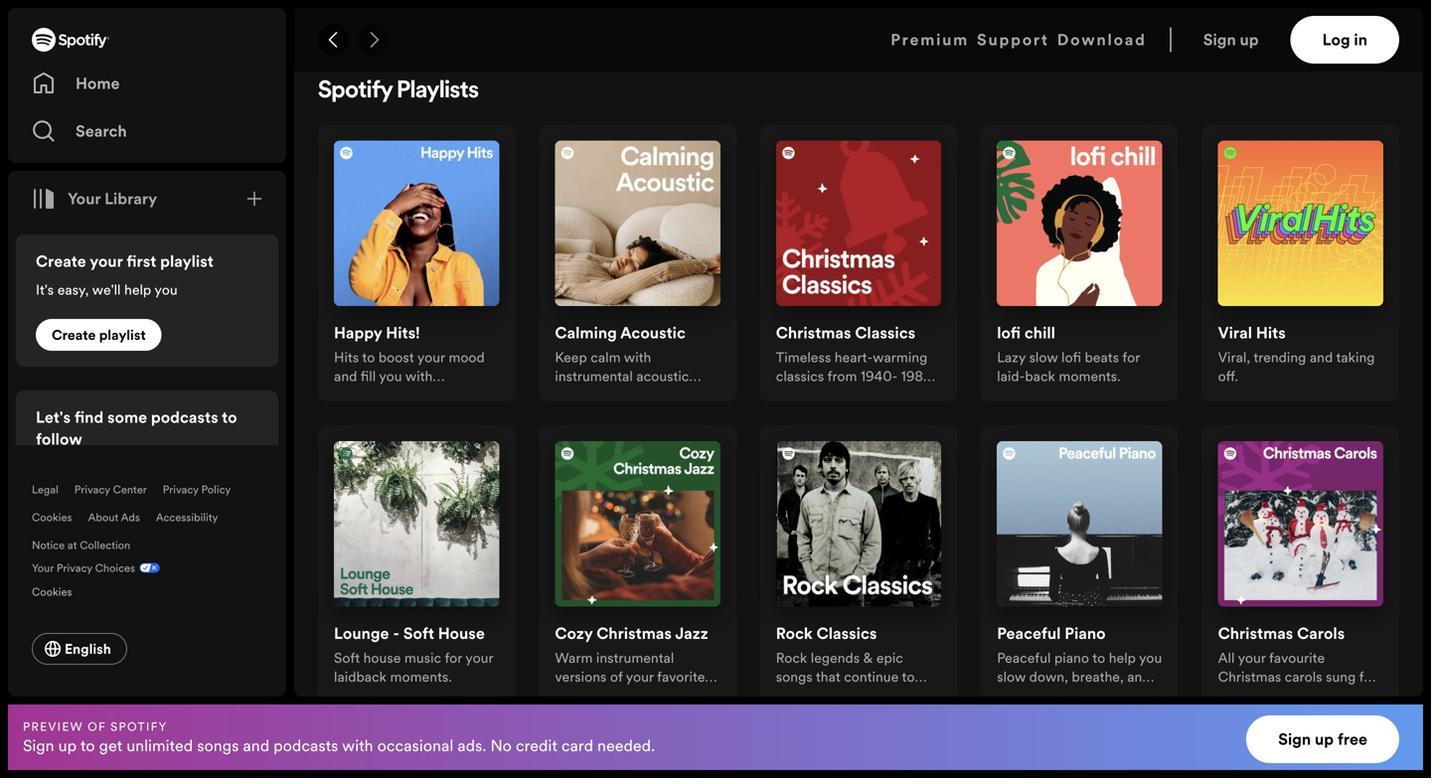 Task type: vqa. For each thing, say whether or not it's contained in the screenshot.
Happy
yes



Task type: locate. For each thing, give the bounding box(es) containing it.
0 horizontal spatial soft
[[334, 649, 360, 667]]

0 horizontal spatial your
[[32, 561, 54, 576]]

unlimited
[[126, 735, 193, 757]]

slow
[[1030, 348, 1058, 367], [997, 667, 1026, 686]]

0 horizontal spatial lofi
[[997, 322, 1021, 344]]

with down hits!
[[405, 367, 433, 386]]

sign inside sign up button
[[1204, 29, 1237, 51]]

for inside christmas classics timeless heart-warming classics from 1940- 1980 for the holiday season.
[[776, 386, 794, 405]]

sung
[[1326, 667, 1356, 686]]

viral,
[[1219, 348, 1251, 367]]

sign inside sign up free button
[[1279, 729, 1312, 751]]

you left by
[[1219, 686, 1242, 705]]

hits up trending
[[1257, 322, 1286, 344]]

classics
[[855, 322, 916, 344], [817, 623, 877, 645]]

sign for sign up free
[[1279, 729, 1312, 751]]

of right preview
[[88, 719, 106, 735]]

1 vertical spatial your
[[32, 561, 54, 576]]

to down happy
[[362, 348, 375, 367]]

1 vertical spatial classics
[[817, 623, 877, 645]]

christmas
[[776, 322, 852, 344], [597, 623, 672, 645], [1219, 623, 1294, 645], [1219, 667, 1282, 686], [555, 686, 618, 705]]

your left the library
[[68, 188, 101, 210]]

classics inside christmas classics timeless heart-warming classics from 1940- 1980 for the holiday season.
[[855, 322, 916, 344]]

classics right 'rock'
[[817, 623, 877, 645]]

your
[[90, 251, 123, 272], [417, 348, 445, 367], [466, 649, 493, 667], [1238, 649, 1266, 667], [626, 667, 654, 686]]

soft down lounge
[[334, 649, 360, 667]]

your inside create your first playlist it's easy, we'll help you
[[90, 251, 123, 272]]

your down notice
[[32, 561, 54, 576]]

1 vertical spatial lofi
[[1062, 348, 1082, 367]]

jazz
[[675, 623, 709, 645]]

your left 'favorite'
[[626, 667, 654, 686]]

let's
[[36, 407, 71, 429]]

2 horizontal spatial sign
[[1279, 729, 1312, 751]]

podcasts down laidback
[[274, 735, 338, 757]]

accessibility link
[[156, 510, 218, 525]]

1 vertical spatial instrumental
[[596, 649, 674, 667]]

0 horizontal spatial slow
[[997, 667, 1026, 686]]

for right beats
[[1123, 348, 1140, 367]]

you right fill
[[379, 367, 402, 386]]

moments.
[[1059, 367, 1121, 386], [390, 667, 452, 686]]

up left get
[[58, 735, 77, 757]]

0 horizontal spatial playlist
[[99, 326, 146, 345]]

0 vertical spatial create
[[36, 251, 86, 272]]

1 horizontal spatial podcasts
[[274, 735, 338, 757]]

spotify left "songs"
[[110, 719, 168, 735]]

your inside christmas carols all your favourite christmas carols sung for you by a vocal ensemble.
[[1238, 649, 1266, 667]]

sign up button
[[1196, 16, 1291, 64]]

slow left down,
[[997, 667, 1026, 686]]

spotify
[[318, 80, 393, 103], [110, 719, 168, 735]]

log
[[1323, 29, 1351, 51]]

to inside let's find some podcasts to follow
[[222, 407, 237, 429]]

spotify image
[[32, 28, 109, 52]]

calm
[[591, 348, 621, 367]]

preview of spotify sign up to get unlimited songs and podcasts with occasional ads. no credit card needed.
[[23, 719, 655, 757]]

search link
[[32, 111, 262, 151]]

classics for christmas
[[855, 322, 916, 344]]

2 cookies from the top
[[32, 585, 72, 600]]

carols
[[1298, 623, 1345, 645]]

peaceful up down,
[[997, 623, 1061, 645]]

slow down chill
[[1030, 348, 1058, 367]]

0 vertical spatial cookies link
[[32, 510, 72, 525]]

1 horizontal spatial of
[[610, 667, 623, 686]]

1 horizontal spatial with
[[405, 367, 433, 386]]

1 horizontal spatial help
[[1109, 649, 1136, 667]]

1 horizontal spatial playlist
[[160, 251, 214, 272]]

0 vertical spatial your
[[68, 188, 101, 210]]

moments. right back at top
[[1059, 367, 1121, 386]]

instrumental down calming
[[555, 367, 633, 386]]

create playlist button
[[36, 319, 162, 351]]

create inside create your first playlist it's easy, we'll help you
[[36, 251, 86, 272]]

1 vertical spatial playlist
[[99, 326, 146, 345]]

create inside button
[[52, 326, 96, 345]]

up inside the preview of spotify sign up to get unlimited songs and podcasts with occasional ads. no credit card needed.
[[58, 735, 77, 757]]

your for your privacy choices
[[32, 561, 54, 576]]

instrumental inside cozy christmas jazz warm instrumental versions of your favorite christmas songs.
[[596, 649, 674, 667]]

sign up
[[1204, 29, 1259, 51]]

1 horizontal spatial spotify
[[318, 80, 393, 103]]

your
[[68, 188, 101, 210], [32, 561, 54, 576]]

0 horizontal spatial sign
[[23, 735, 54, 757]]

0 horizontal spatial up
[[58, 735, 77, 757]]

slow inside peaceful piano peaceful piano to help you slow down, breathe, and relax.
[[997, 667, 1026, 686]]

1940-
[[861, 367, 898, 386]]

0 vertical spatial soft
[[403, 623, 434, 645]]

1 horizontal spatial slow
[[1030, 348, 1058, 367]]

create up easy,
[[36, 251, 86, 272]]

happy hits! link
[[334, 322, 420, 348]]

moments. down lounge - soft house link
[[390, 667, 452, 686]]

you down first in the left top of the page
[[155, 280, 178, 299]]

help inside peaceful piano peaceful piano to help you slow down, breathe, and relax.
[[1109, 649, 1136, 667]]

privacy down at
[[57, 561, 92, 576]]

and inside viral hits viral, trending and taking off.
[[1310, 348, 1333, 367]]

get
[[99, 735, 122, 757]]

lofi left beats
[[1062, 348, 1082, 367]]

you inside peaceful piano peaceful piano to help you slow down, breathe, and relax.
[[1139, 649, 1163, 667]]

0 vertical spatial podcasts
[[151, 407, 218, 429]]

1 horizontal spatial sign
[[1204, 29, 1237, 51]]

center
[[113, 482, 147, 497]]

acoustic
[[637, 367, 689, 386]]

songs
[[197, 735, 239, 757]]

notice at collection
[[32, 538, 130, 553]]

viral
[[1219, 322, 1253, 344]]

0 vertical spatial playlist
[[160, 251, 214, 272]]

sign inside the preview of spotify sign up to get unlimited songs and podcasts with occasional ads. no credit card needed.
[[23, 735, 54, 757]]

and inside the preview of spotify sign up to get unlimited songs and podcasts with occasional ads. no credit card needed.
[[243, 735, 270, 757]]

0 vertical spatial help
[[124, 280, 151, 299]]

1 vertical spatial help
[[1109, 649, 1136, 667]]

1 horizontal spatial soft
[[403, 623, 434, 645]]

to right piano
[[1093, 649, 1106, 667]]

playlist right first in the left top of the page
[[160, 251, 214, 272]]

1 horizontal spatial up
[[1240, 29, 1259, 51]]

for down house
[[445, 649, 462, 667]]

in
[[1355, 29, 1368, 51]]

peaceful
[[997, 623, 1061, 645], [997, 649, 1051, 667]]

0 horizontal spatial hits
[[334, 348, 359, 367]]

rock classics
[[776, 623, 877, 645]]

up inside button
[[1315, 729, 1334, 751]]

1 vertical spatial podcasts
[[274, 735, 338, 757]]

spotify playlists element
[[318, 80, 1400, 705]]

warm
[[555, 649, 593, 667]]

we'll
[[92, 280, 121, 299]]

log in button
[[1291, 16, 1400, 64]]

find
[[74, 407, 104, 429]]

soft right -
[[403, 623, 434, 645]]

playlist down 'we'll'
[[99, 326, 146, 345]]

beats
[[1085, 348, 1119, 367]]

2 horizontal spatial with
[[624, 348, 652, 367]]

for
[[1123, 348, 1140, 367], [776, 386, 794, 405], [445, 649, 462, 667], [1360, 667, 1377, 686]]

2 horizontal spatial up
[[1315, 729, 1334, 751]]

create for your
[[36, 251, 86, 272]]

1 vertical spatial spotify
[[110, 719, 168, 735]]

up left log
[[1240, 29, 1259, 51]]

1 vertical spatial cookies link
[[32, 580, 88, 602]]

you inside create your first playlist it's easy, we'll help you
[[155, 280, 178, 299]]

privacy for privacy policy
[[163, 482, 199, 497]]

up inside button
[[1240, 29, 1259, 51]]

your for your library
[[68, 188, 101, 210]]

instrumental up songs.
[[596, 649, 674, 667]]

to inside happy hits! hits to boost your mood and fill you with happiness!
[[362, 348, 375, 367]]

cookies up notice
[[32, 510, 72, 525]]

privacy up about
[[74, 482, 110, 497]]

for right sung
[[1360, 667, 1377, 686]]

lazy
[[997, 348, 1026, 367]]

0 horizontal spatial spotify
[[110, 719, 168, 735]]

top bar and user menu element
[[294, 8, 1424, 72]]

soft
[[403, 623, 434, 645], [334, 649, 360, 667]]

your inside button
[[68, 188, 101, 210]]

of
[[610, 667, 623, 686], [88, 719, 106, 735]]

download
[[1058, 29, 1147, 51]]

calming
[[555, 322, 617, 344]]

the
[[797, 386, 817, 405]]

0 vertical spatial hits
[[1257, 322, 1286, 344]]

your right "all"
[[1238, 649, 1266, 667]]

1 vertical spatial moments.
[[390, 667, 452, 686]]

to up policy
[[222, 407, 237, 429]]

your down house
[[466, 649, 493, 667]]

follow
[[36, 429, 82, 450]]

viral hits link
[[1219, 322, 1286, 348]]

laid-
[[997, 367, 1025, 386]]

with inside happy hits! hits to boost your mood and fill you with happiness!
[[405, 367, 433, 386]]

privacy for privacy center
[[74, 482, 110, 497]]

free
[[1338, 729, 1368, 751]]

0 vertical spatial cookies
[[32, 510, 72, 525]]

lofi up lazy
[[997, 322, 1021, 344]]

cookies down your privacy choices button
[[32, 585, 72, 600]]

cookies link up notice
[[32, 510, 72, 525]]

help right piano
[[1109, 649, 1136, 667]]

moments. inside lofi chill lazy slow lofi beats for laid-back moments.
[[1059, 367, 1121, 386]]

privacy center link
[[74, 482, 147, 497]]

your inside cozy christmas jazz warm instrumental versions of your favorite christmas songs.
[[626, 667, 654, 686]]

0 vertical spatial instrumental
[[555, 367, 633, 386]]

0 vertical spatial moments.
[[1059, 367, 1121, 386]]

hits down happy
[[334, 348, 359, 367]]

1 vertical spatial of
[[88, 719, 106, 735]]

music
[[405, 649, 441, 667]]

peaceful piano peaceful piano to help you slow down, breathe, and relax.
[[997, 623, 1163, 705]]

and right "songs"
[[243, 735, 270, 757]]

season.
[[869, 386, 916, 405]]

and inside happy hits! hits to boost your mood and fill you with happiness!
[[334, 367, 357, 386]]

occasional
[[377, 735, 454, 757]]

0 horizontal spatial help
[[124, 280, 151, 299]]

and left fill
[[334, 367, 357, 386]]

with left occasional
[[342, 735, 373, 757]]

of right versions
[[610, 667, 623, 686]]

0 horizontal spatial moments.
[[390, 667, 452, 686]]

your up 'we'll'
[[90, 251, 123, 272]]

your inside happy hits! hits to boost your mood and fill you with happiness!
[[417, 348, 445, 367]]

with down acoustic
[[624, 348, 652, 367]]

0 vertical spatial spotify
[[318, 80, 393, 103]]

create down easy,
[[52, 326, 96, 345]]

create playlist
[[52, 326, 146, 345]]

0 vertical spatial classics
[[855, 322, 916, 344]]

cookies link down your privacy choices button
[[32, 580, 88, 602]]

1 cookies from the top
[[32, 510, 72, 525]]

sign for sign up
[[1204, 29, 1237, 51]]

support
[[977, 29, 1050, 51]]

fill
[[361, 367, 376, 386]]

1 vertical spatial hits
[[334, 348, 359, 367]]

1 vertical spatial create
[[52, 326, 96, 345]]

0 horizontal spatial of
[[88, 719, 106, 735]]

0 vertical spatial slow
[[1030, 348, 1058, 367]]

tracks.
[[555, 386, 597, 405]]

cookies inside "link"
[[32, 585, 72, 600]]

to left get
[[80, 735, 95, 757]]

create
[[36, 251, 86, 272], [52, 326, 96, 345]]

heart-
[[835, 348, 873, 367]]

breathe,
[[1072, 667, 1124, 686]]

1 vertical spatial slow
[[997, 667, 1026, 686]]

with
[[624, 348, 652, 367], [405, 367, 433, 386], [342, 735, 373, 757]]

classics for rock
[[817, 623, 877, 645]]

your privacy choices
[[32, 561, 135, 576]]

back
[[1025, 367, 1056, 386]]

0 vertical spatial peaceful
[[997, 623, 1061, 645]]

up left 'free'
[[1315, 729, 1334, 751]]

down,
[[1030, 667, 1069, 686]]

cozy christmas jazz link
[[555, 623, 709, 649]]

0 horizontal spatial podcasts
[[151, 407, 218, 429]]

collection
[[80, 538, 130, 553]]

log in
[[1323, 29, 1368, 51]]

christmas inside christmas classics timeless heart-warming classics from 1940- 1980 for the holiday season.
[[776, 322, 852, 344]]

privacy up accessibility
[[163, 482, 199, 497]]

1 vertical spatial cookies
[[32, 585, 72, 600]]

your right 'boost'
[[417, 348, 445, 367]]

help down first in the left top of the page
[[124, 280, 151, 299]]

piano
[[1055, 649, 1090, 667]]

and right breathe, at right
[[1128, 667, 1151, 686]]

1 vertical spatial peaceful
[[997, 649, 1051, 667]]

1 horizontal spatial your
[[68, 188, 101, 210]]

0 horizontal spatial with
[[342, 735, 373, 757]]

podcasts inside the preview of spotify sign up to get unlimited songs and podcasts with occasional ads. no credit card needed.
[[274, 735, 338, 757]]

up for sign up free
[[1315, 729, 1334, 751]]

1 horizontal spatial hits
[[1257, 322, 1286, 344]]

sign
[[1204, 29, 1237, 51], [1279, 729, 1312, 751], [23, 735, 54, 757]]

up
[[1240, 29, 1259, 51], [1315, 729, 1334, 751], [58, 735, 77, 757]]

peaceful up relax.
[[997, 649, 1051, 667]]

classics up warming
[[855, 322, 916, 344]]

create your first playlist it's easy, we'll help you
[[36, 251, 214, 299]]

sign up free button
[[1247, 716, 1400, 764]]

lofi chill lazy slow lofi beats for laid-back moments.
[[997, 322, 1140, 386]]

help inside create your first playlist it's easy, we'll help you
[[124, 280, 151, 299]]

for left the
[[776, 386, 794, 405]]

1 horizontal spatial moments.
[[1059, 367, 1121, 386]]

0 vertical spatial of
[[610, 667, 623, 686]]

let's find some podcasts to follow
[[36, 407, 237, 450]]

lounge - soft house soft house music for your laidback moments.
[[334, 623, 493, 686]]

taking
[[1337, 348, 1375, 367]]

spotify down go forward icon
[[318, 80, 393, 103]]

you
[[155, 280, 178, 299], [379, 367, 402, 386], [1139, 649, 1163, 667], [1219, 686, 1242, 705]]

1 cookies link from the top
[[32, 510, 72, 525]]

and left taking
[[1310, 348, 1333, 367]]

you right breathe, at right
[[1139, 649, 1163, 667]]

instrumental
[[555, 367, 633, 386], [596, 649, 674, 667]]

2 cookies link from the top
[[32, 580, 88, 602]]

and
[[1310, 348, 1333, 367], [334, 367, 357, 386], [1128, 667, 1151, 686], [243, 735, 270, 757]]

podcasts right some
[[151, 407, 218, 429]]



Task type: describe. For each thing, give the bounding box(es) containing it.
playlist inside button
[[99, 326, 146, 345]]

accessibility
[[156, 510, 218, 525]]

at
[[68, 538, 77, 553]]

carols
[[1285, 667, 1323, 686]]

cookies for 2nd cookies "link" from the bottom
[[32, 510, 72, 525]]

for inside christmas carols all your favourite christmas carols sung for you by a vocal ensemble.
[[1360, 667, 1377, 686]]

spotify playlists
[[318, 80, 479, 103]]

piano
[[1065, 623, 1106, 645]]

moments. inside 'lounge - soft house soft house music for your laidback moments.'
[[390, 667, 452, 686]]

sign up free
[[1279, 729, 1368, 751]]

ads
[[121, 510, 140, 525]]

christmas classics timeless heart-warming classics from 1940- 1980 for the holiday season.
[[776, 322, 933, 405]]

1 horizontal spatial lofi
[[1062, 348, 1082, 367]]

spotify inside the preview of spotify sign up to get unlimited songs and podcasts with occasional ads. no credit card needed.
[[110, 719, 168, 735]]

2 peaceful from the top
[[997, 649, 1051, 667]]

some
[[107, 407, 147, 429]]

rock
[[776, 623, 813, 645]]

chill
[[1025, 322, 1056, 344]]

privacy center
[[74, 482, 147, 497]]

no
[[491, 735, 512, 757]]

home
[[76, 73, 120, 94]]

0 vertical spatial lofi
[[997, 322, 1021, 344]]

keep
[[555, 348, 587, 367]]

it's
[[36, 280, 54, 299]]

happy hits! hits to boost your mood and fill you with happiness!
[[334, 322, 485, 405]]

your library
[[68, 188, 157, 210]]

with inside the preview of spotify sign up to get unlimited songs and podcasts with occasional ads. no credit card needed.
[[342, 735, 373, 757]]

to inside peaceful piano peaceful piano to help you slow down, breathe, and relax.
[[1093, 649, 1106, 667]]

card
[[562, 735, 594, 757]]

of inside cozy christmas jazz warm instrumental versions of your favorite christmas songs.
[[610, 667, 623, 686]]

cozy
[[555, 623, 593, 645]]

with inside calming acoustic keep calm with instrumental acoustic tracks.
[[624, 348, 652, 367]]

ads.
[[458, 735, 487, 757]]

ensemble.
[[1311, 686, 1375, 705]]

happy
[[334, 322, 382, 344]]

for inside 'lounge - soft house soft house music for your laidback moments.'
[[445, 649, 462, 667]]

main element
[[8, 8, 286, 697]]

to inside the preview of spotify sign up to get unlimited songs and podcasts with occasional ads. no credit card needed.
[[80, 735, 95, 757]]

your privacy choices button
[[32, 561, 135, 576]]

cozy christmas jazz warm instrumental versions of your favorite christmas songs.
[[555, 623, 709, 705]]

and inside peaceful piano peaceful piano to help you slow down, breathe, and relax.
[[1128, 667, 1151, 686]]

timeless
[[776, 348, 831, 367]]

english
[[65, 640, 111, 659]]

california consumer privacy act (ccpa) opt-out icon image
[[135, 561, 160, 580]]

you inside happy hits! hits to boost your mood and fill you with happiness!
[[379, 367, 402, 386]]

you inside christmas carols all your favourite christmas carols sung for you by a vocal ensemble.
[[1219, 686, 1242, 705]]

lofi chill link
[[997, 322, 1056, 348]]

legal link
[[32, 482, 58, 497]]

christmas carols link
[[1219, 623, 1345, 649]]

english button
[[32, 633, 127, 665]]

lounge - soft house link
[[334, 623, 485, 649]]

house
[[438, 623, 485, 645]]

premium button
[[891, 16, 969, 64]]

home link
[[32, 64, 262, 103]]

hits inside happy hits! hits to boost your mood and fill you with happiness!
[[334, 348, 359, 367]]

notice
[[32, 538, 65, 553]]

relax.
[[997, 686, 1031, 705]]

choices
[[95, 561, 135, 576]]

favorite
[[657, 667, 705, 686]]

podcasts inside let's find some podcasts to follow
[[151, 407, 218, 429]]

warming
[[873, 348, 928, 367]]

premium
[[891, 29, 969, 51]]

holiday
[[821, 386, 866, 405]]

instrumental inside calming acoustic keep calm with instrumental acoustic tracks.
[[555, 367, 633, 386]]

credit
[[516, 735, 558, 757]]

your inside 'lounge - soft house soft house music for your laidback moments.'
[[466, 649, 493, 667]]

up for sign up
[[1240, 29, 1259, 51]]

happiness!
[[334, 386, 401, 405]]

songs.
[[622, 686, 662, 705]]

playlist inside create your first playlist it's easy, we'll help you
[[160, 251, 214, 272]]

laidback
[[334, 667, 387, 686]]

calming acoustic link
[[555, 322, 686, 348]]

easy,
[[57, 280, 89, 299]]

lounge
[[334, 623, 389, 645]]

viral hits viral, trending and taking off.
[[1219, 322, 1375, 386]]

library
[[104, 188, 157, 210]]

hits!
[[386, 322, 420, 344]]

hits inside viral hits viral, trending and taking off.
[[1257, 322, 1286, 344]]

cookies for 2nd cookies "link" from the top of the main element
[[32, 585, 72, 600]]

policy
[[201, 482, 231, 497]]

create for playlist
[[52, 326, 96, 345]]

go back image
[[326, 32, 342, 48]]

privacy policy link
[[163, 482, 231, 497]]

support button
[[977, 16, 1050, 64]]

1 peaceful from the top
[[997, 623, 1061, 645]]

first
[[127, 251, 156, 272]]

by
[[1245, 686, 1260, 705]]

go forward image
[[366, 32, 382, 48]]

notice at collection link
[[32, 538, 130, 553]]

classics
[[776, 367, 824, 386]]

all
[[1219, 649, 1235, 667]]

for inside lofi chill lazy slow lofi beats for laid-back moments.
[[1123, 348, 1140, 367]]

versions
[[555, 667, 607, 686]]

slow inside lofi chill lazy slow lofi beats for laid-back moments.
[[1030, 348, 1058, 367]]

a
[[1264, 686, 1271, 705]]

rock classics link
[[776, 623, 877, 649]]

calming acoustic keep calm with instrumental acoustic tracks.
[[555, 322, 689, 405]]

of inside the preview of spotify sign up to get unlimited songs and podcasts with occasional ads. no credit card needed.
[[88, 719, 106, 735]]

playlists
[[397, 80, 479, 103]]

1 vertical spatial soft
[[334, 649, 360, 667]]

premium support download
[[891, 29, 1147, 51]]

needed.
[[598, 735, 655, 757]]

legal
[[32, 482, 58, 497]]

about
[[88, 510, 119, 525]]



